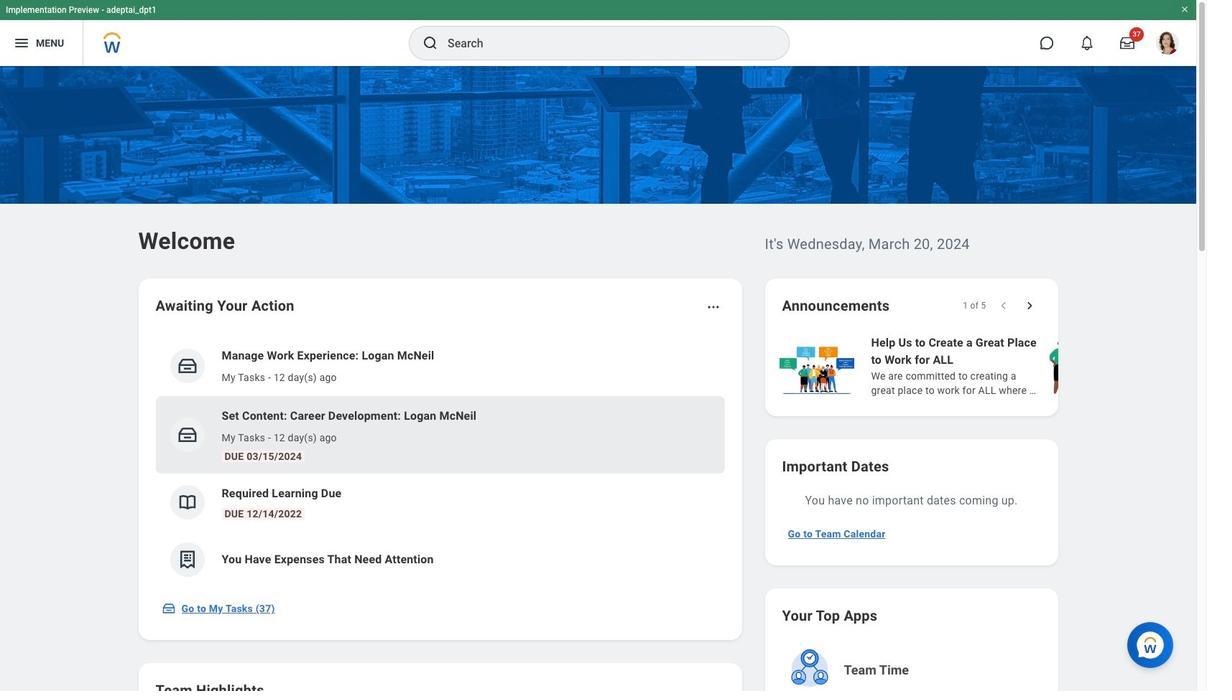 Task type: describe. For each thing, give the bounding box(es) containing it.
chevron right small image
[[1022, 299, 1037, 313]]

0 horizontal spatial inbox image
[[161, 602, 176, 617]]

profile logan mcneil image
[[1156, 32, 1179, 58]]

notifications large image
[[1080, 36, 1094, 50]]

dashboard expenses image
[[176, 550, 198, 571]]

search image
[[422, 34, 439, 52]]

inbox image
[[176, 425, 198, 446]]

close environment banner image
[[1181, 5, 1189, 14]]

0 horizontal spatial list
[[156, 336, 725, 589]]

inbox large image
[[1120, 36, 1135, 50]]



Task type: locate. For each thing, give the bounding box(es) containing it.
main content
[[0, 66, 1207, 692]]

justify image
[[13, 34, 30, 52]]

list item
[[156, 397, 725, 474]]

list
[[776, 333, 1207, 400], [156, 336, 725, 589]]

status
[[963, 300, 986, 312]]

0 vertical spatial inbox image
[[176, 356, 198, 377]]

1 vertical spatial inbox image
[[161, 602, 176, 617]]

1 horizontal spatial inbox image
[[176, 356, 198, 377]]

Search Workday  search field
[[448, 27, 760, 59]]

chevron left small image
[[996, 299, 1011, 313]]

book open image
[[176, 492, 198, 514]]

banner
[[0, 0, 1196, 66]]

inbox image
[[176, 356, 198, 377], [161, 602, 176, 617]]

1 horizontal spatial list
[[776, 333, 1207, 400]]



Task type: vqa. For each thing, say whether or not it's contained in the screenshot.
the left San Francisco link
no



